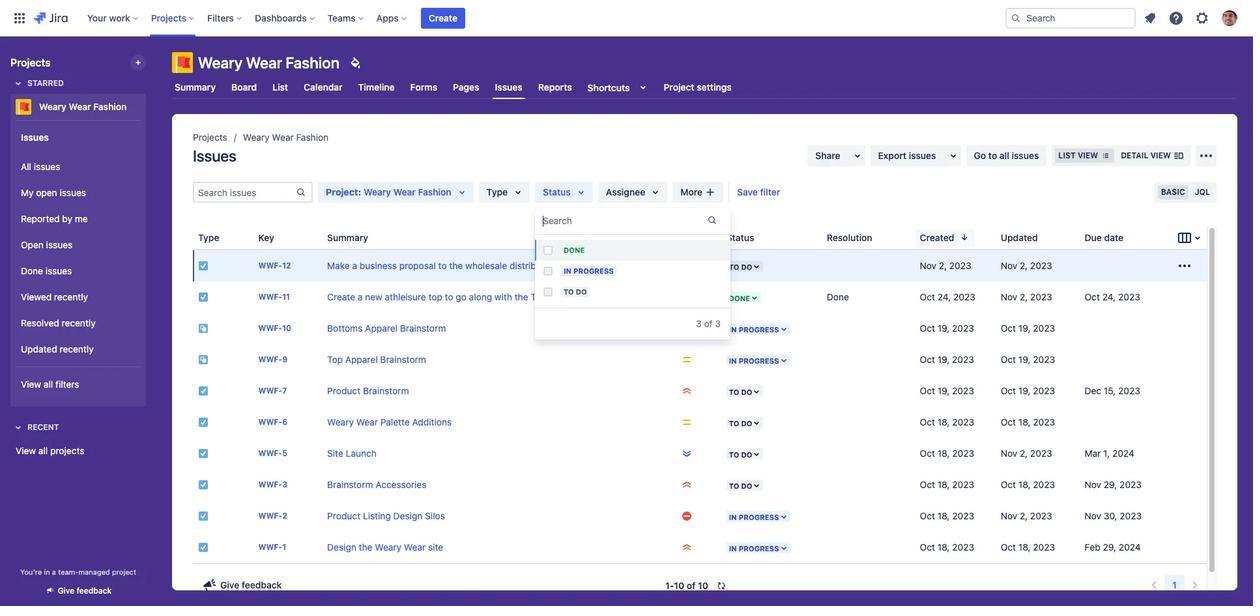 Task type: vqa. For each thing, say whether or not it's contained in the screenshot.
Oct
yes



Task type: locate. For each thing, give the bounding box(es) containing it.
sort in ascending order image down save filter button
[[760, 232, 770, 243]]

None text field
[[543, 214, 545, 227]]

my open issues link
[[16, 180, 141, 206]]

updated down resolved
[[21, 343, 57, 354]]

distributor
[[510, 260, 553, 271]]

2 horizontal spatial 10
[[698, 580, 708, 591]]

summary
[[175, 81, 216, 93], [327, 232, 368, 243]]

1 vertical spatial 29,
[[1103, 542, 1116, 553]]

pages
[[453, 81, 479, 93]]

view right detail
[[1151, 151, 1171, 160]]

1 row from the top
[[193, 250, 1207, 282]]

1 horizontal spatial sort in ascending order image
[[760, 232, 770, 243]]

weary down starred
[[39, 101, 66, 112]]

to
[[989, 150, 997, 161], [438, 260, 447, 271], [445, 291, 453, 302]]

list right the board
[[273, 81, 288, 93]]

2 vertical spatial issues
[[193, 147, 236, 165]]

4 task image from the top
[[198, 480, 209, 490]]

wwf- for bottoms apparel brainstorm
[[258, 324, 282, 333]]

1 horizontal spatial 24,
[[1103, 291, 1116, 302]]

0 vertical spatial updated
[[1001, 232, 1038, 243]]

apparel right top at the left bottom of page
[[345, 354, 378, 365]]

0 horizontal spatial done
[[21, 265, 43, 276]]

banner
[[0, 0, 1253, 36]]

updated right sorted in descending order image
[[1001, 232, 1038, 243]]

feedback down managed
[[77, 586, 112, 596]]

18,
[[938, 416, 950, 428], [1019, 416, 1031, 428], [938, 448, 950, 459], [938, 479, 950, 490], [1019, 479, 1031, 490], [938, 510, 950, 521], [938, 542, 950, 553], [1019, 542, 1031, 553]]

Search field
[[1006, 7, 1136, 28]]

issues inside button
[[909, 150, 936, 161]]

2 wwf- from the top
[[258, 292, 282, 302]]

wwf- up wwf-7
[[258, 355, 282, 365]]

issues element
[[193, 226, 1207, 563]]

1-
[[665, 580, 674, 591]]

29, for feb
[[1103, 542, 1116, 553]]

1 horizontal spatial projects
[[151, 12, 186, 23]]

1 vertical spatial highest image
[[682, 542, 692, 553]]

0 horizontal spatial status
[[543, 186, 571, 197]]

timeline
[[358, 81, 395, 93]]

banner containing your work
[[0, 0, 1253, 36]]

row containing make a business proposal to the wholesale distributor
[[193, 250, 1207, 282]]

reports link
[[536, 76, 575, 99]]

0 vertical spatial medium image
[[682, 355, 692, 365]]

go
[[456, 291, 467, 302]]

done issues link
[[16, 258, 141, 284]]

your work button
[[83, 7, 143, 28]]

filters
[[55, 378, 79, 389]]

done down resolution at the right of page
[[827, 291, 849, 302]]

29,
[[1104, 479, 1117, 490], [1103, 542, 1116, 553]]

create project image
[[133, 57, 143, 68]]

group
[[16, 120, 141, 405], [16, 150, 141, 366]]

1 horizontal spatial done
[[564, 246, 585, 254]]

projects button
[[147, 7, 200, 28]]

medium high image
[[682, 511, 692, 521]]

sort in ascending order image up business
[[373, 232, 384, 243]]

29, for nov
[[1104, 479, 1117, 490]]

of
[[704, 318, 713, 329], [687, 580, 696, 591]]

10 row from the top
[[193, 532, 1207, 563]]

site
[[428, 542, 443, 553]]

2 highest image from the top
[[682, 542, 692, 553]]

to right go at the top of the page
[[989, 150, 997, 161]]

0 vertical spatial design
[[393, 510, 423, 521]]

1 horizontal spatial oct 24, 2023
[[1085, 291, 1140, 302]]

jira image
[[34, 10, 68, 26], [34, 10, 68, 26]]

1 drag column image from the left
[[253, 230, 269, 245]]

wwf- down wwf-12 link
[[258, 292, 282, 302]]

0 vertical spatial product
[[327, 385, 361, 396]]

create inside the issues element
[[327, 291, 355, 302]]

medium image for oct 19, 2023
[[682, 355, 692, 365]]

wwf- for create a new athleisure top to go along with the turtleneck pillow sweater
[[258, 292, 282, 302]]

0 vertical spatial issues
[[495, 81, 523, 92]]

drag column image
[[193, 230, 209, 245], [322, 230, 338, 245], [721, 230, 737, 245], [822, 230, 837, 245]]

give feedback button down the you're in a team-managed project
[[37, 580, 119, 602]]

set background color image
[[347, 55, 363, 70]]

updated inside button
[[1001, 232, 1038, 243]]

status button
[[721, 228, 775, 247]]

1 vertical spatial list
[[1059, 151, 1076, 160]]

1 24, from the left
[[938, 291, 951, 302]]

1 horizontal spatial status
[[726, 232, 754, 243]]

2 group from the top
[[16, 150, 141, 366]]

drag column image inside status button
[[721, 230, 737, 245]]

issues right the all
[[34, 161, 60, 172]]

4 wwf- from the top
[[258, 355, 282, 365]]

row containing weary wear palette additions
[[193, 407, 1207, 438]]

wwf-2
[[258, 511, 287, 521]]

drag column image right sorted in descending order image
[[996, 230, 1011, 245]]

weary wear fashion link down list "link"
[[243, 130, 329, 145]]

row
[[193, 250, 1207, 282], [193, 282, 1207, 313], [193, 313, 1207, 344], [193, 344, 1207, 375], [193, 375, 1207, 407], [193, 407, 1207, 438], [193, 438, 1207, 469], [193, 469, 1207, 501], [193, 501, 1207, 532], [193, 532, 1207, 563]]

15,
[[1104, 385, 1116, 396]]

projects up collapse starred projects image
[[10, 57, 51, 68]]

weary wear fashion link
[[10, 94, 141, 120], [243, 130, 329, 145]]

view left the filters
[[21, 378, 41, 389]]

weary wear fashion up list "link"
[[198, 53, 340, 72]]

dec
[[1085, 385, 1101, 396]]

1 horizontal spatial list
[[1059, 151, 1076, 160]]

project for project : weary wear fashion
[[326, 186, 358, 197]]

feedback down wwf-1
[[242, 579, 282, 590]]

drag column image up wwf-12
[[253, 230, 269, 245]]

3 drag column image from the left
[[996, 230, 1011, 245]]

notifications image
[[1142, 10, 1158, 26]]

0 horizontal spatial give
[[58, 586, 74, 596]]

task image for product brainstorm
[[198, 386, 209, 396]]

6 wwf- from the top
[[258, 417, 282, 427]]

turtleneck
[[531, 291, 575, 302]]

sort in ascending order image for summary
[[373, 232, 384, 243]]

1 wwf- from the top
[[258, 261, 282, 271]]

project
[[664, 81, 695, 93], [326, 186, 358, 197]]

2024 for feb 29, 2024
[[1119, 542, 1141, 553]]

status up the search
[[543, 186, 571, 197]]

the right with
[[515, 291, 528, 302]]

drag column image inside summary button
[[322, 230, 338, 245]]

apps
[[376, 12, 399, 23]]

2024 right 1,
[[1112, 448, 1135, 459]]

drag column image left date
[[1080, 230, 1095, 245]]

1 drag column image from the left
[[193, 230, 209, 245]]

2 view from the left
[[1151, 151, 1171, 160]]

wwf-12 link
[[258, 261, 291, 271]]

create a new athleisure top to go along with the turtleneck pillow sweater
[[327, 291, 639, 302]]

all down recent
[[38, 445, 48, 456]]

2 vertical spatial all
[[38, 445, 48, 456]]

task image for create
[[198, 292, 209, 302]]

create right apps popup button
[[429, 12, 458, 23]]

3 row from the top
[[193, 313, 1207, 344]]

weary up site
[[327, 416, 354, 428]]

athleisure
[[385, 291, 426, 302]]

1 vertical spatial issues
[[21, 131, 49, 142]]

task image
[[198, 386, 209, 396], [198, 417, 209, 428], [198, 448, 209, 459], [198, 480, 209, 490], [198, 511, 209, 521]]

issues down the all issues link
[[60, 187, 86, 198]]

site
[[327, 448, 343, 459]]

your
[[87, 12, 107, 23]]

recently down done issues link
[[54, 291, 88, 302]]

drag column image
[[253, 230, 269, 245], [915, 230, 930, 245], [996, 230, 1011, 245], [1080, 230, 1095, 245]]

wear left the site in the bottom left of the page
[[404, 542, 426, 553]]

apparel up top apparel brainstorm on the bottom
[[365, 323, 398, 334]]

type inside dropdown button
[[487, 186, 508, 197]]

do
[[576, 287, 587, 296]]

in
[[44, 568, 50, 576]]

give feedback button down wwf-1
[[194, 575, 290, 596]]

you're in a team-managed project
[[20, 568, 136, 576]]

0 horizontal spatial project
[[326, 186, 358, 197]]

sort in ascending order image
[[373, 232, 384, 243], [760, 232, 770, 243]]

issues inside 'link'
[[60, 187, 86, 198]]

wwf- up wwf-6 link
[[258, 386, 282, 396]]

view for list view
[[1078, 151, 1098, 160]]

project settings link
[[661, 76, 734, 99]]

date
[[1104, 232, 1124, 243]]

30,
[[1104, 510, 1117, 521]]

1 horizontal spatial type
[[487, 186, 508, 197]]

1 vertical spatial 1
[[1173, 579, 1177, 590]]

projects link
[[193, 130, 227, 145]]

task image
[[198, 261, 209, 271], [198, 292, 209, 302], [198, 542, 209, 553]]

1 task image from the top
[[198, 261, 209, 271]]

1 vertical spatial recently
[[62, 317, 96, 328]]

open export issues dropdown image
[[945, 148, 961, 164]]

filter
[[760, 186, 780, 197]]

1 horizontal spatial create
[[429, 12, 458, 23]]

9 row from the top
[[193, 501, 1207, 532]]

summary button
[[322, 228, 389, 247]]

pillow
[[578, 291, 602, 302]]

to left the go
[[445, 291, 453, 302]]

row containing site launch
[[193, 438, 1207, 469]]

due date button
[[1080, 228, 1144, 247]]

task image for make
[[198, 261, 209, 271]]

1 horizontal spatial of
[[704, 318, 713, 329]]

drag column image for status
[[721, 230, 737, 245]]

1 vertical spatial of
[[687, 580, 696, 591]]

highest image for oct 19, 2023
[[682, 386, 692, 396]]

tab list
[[164, 76, 1245, 99]]

3 inside the issues element
[[282, 480, 287, 490]]

done down open
[[21, 265, 43, 276]]

0 vertical spatial view
[[21, 378, 41, 389]]

2 product from the top
[[327, 510, 361, 521]]

top apparel brainstorm
[[327, 354, 426, 365]]

drag column image inside resolution button
[[822, 230, 837, 245]]

calendar link
[[301, 76, 345, 99]]

weary wear fashion link down starred
[[10, 94, 141, 120]]

2 horizontal spatial projects
[[193, 132, 227, 143]]

wwf-9
[[258, 355, 287, 365]]

projects inside dropdown button
[[151, 12, 186, 23]]

1 medium image from the top
[[682, 355, 692, 365]]

4 drag column image from the left
[[1080, 230, 1095, 245]]

create inside button
[[429, 12, 458, 23]]

0 vertical spatial projects
[[151, 12, 186, 23]]

wwf- for brainstorm accessories
[[258, 480, 282, 490]]

0 vertical spatial summary
[[175, 81, 216, 93]]

nov
[[920, 260, 937, 271], [1001, 260, 1018, 271], [1001, 291, 1018, 302], [1001, 448, 1018, 459], [1085, 479, 1101, 490], [1001, 510, 1018, 521], [1085, 510, 1101, 521]]

wwf- down key button
[[258, 261, 282, 271]]

design left silos
[[393, 510, 423, 521]]

the left wholesale
[[449, 260, 463, 271]]

create down make
[[327, 291, 355, 302]]

resolved recently
[[21, 317, 96, 328]]

0 vertical spatial 2024
[[1112, 448, 1135, 459]]

2 horizontal spatial issues
[[495, 81, 523, 92]]

3 task image from the top
[[198, 542, 209, 553]]

1 highest image from the top
[[682, 386, 692, 396]]

2 sort in ascending order image from the left
[[760, 232, 770, 243]]

drag column image inside updated button
[[996, 230, 1011, 245]]

filters
[[207, 12, 234, 23]]

0 horizontal spatial 1
[[282, 543, 286, 552]]

1 vertical spatial task image
[[198, 292, 209, 302]]

oct 24, 2023 down 'due date' button
[[1085, 291, 1140, 302]]

drag column image left sorted in descending order image
[[915, 230, 930, 245]]

2024 down "nov 30, 2023"
[[1119, 542, 1141, 553]]

summary left the board
[[175, 81, 216, 93]]

drag column image inside type button
[[193, 230, 209, 245]]

2 medium image from the top
[[682, 417, 692, 428]]

drag column image inside 'due date' button
[[1080, 230, 1095, 245]]

updated for updated
[[1001, 232, 1038, 243]]

tab list containing issues
[[164, 76, 1245, 99]]

reported by me link
[[16, 206, 141, 232]]

10 wwf- from the top
[[258, 543, 282, 552]]

2 horizontal spatial the
[[515, 291, 528, 302]]

0 vertical spatial highest image
[[682, 386, 692, 396]]

0 horizontal spatial type
[[198, 232, 219, 243]]

project left 'settings'
[[664, 81, 695, 93]]

nov 2, 2023 for nov 30, 2023
[[1001, 510, 1052, 521]]

oct 24, 2023 down created button
[[920, 291, 976, 302]]

give for give feedback button to the right
[[220, 579, 239, 590]]

1 view from the left
[[1078, 151, 1098, 160]]

all left the filters
[[44, 378, 53, 389]]

0 horizontal spatial design
[[327, 542, 356, 553]]

0 horizontal spatial projects
[[10, 57, 51, 68]]

issues for export issues
[[909, 150, 936, 161]]

wwf-1 link
[[258, 543, 286, 552]]

apps button
[[373, 7, 412, 28]]

0 vertical spatial 1
[[282, 543, 286, 552]]

1 vertical spatial done
[[21, 265, 43, 276]]

brainstorm down bottoms apparel brainstorm
[[380, 354, 426, 365]]

1 vertical spatial projects
[[10, 57, 51, 68]]

list view
[[1059, 151, 1098, 160]]

1 vertical spatial the
[[515, 291, 528, 302]]

give feedback down the you're in a team-managed project
[[58, 586, 112, 596]]

highest image down the medium high icon
[[682, 542, 692, 553]]

3 drag column image from the left
[[721, 230, 737, 245]]

share
[[816, 150, 840, 161]]

wwf- up wwf-1
[[258, 511, 282, 521]]

view left detail
[[1078, 151, 1098, 160]]

design
[[393, 510, 423, 521], [327, 542, 356, 553]]

0 vertical spatial a
[[352, 260, 357, 271]]

highest image
[[682, 386, 692, 396], [682, 542, 692, 553]]

1 group from the top
[[16, 120, 141, 405]]

1 horizontal spatial updated
[[1001, 232, 1038, 243]]

wear left palette
[[356, 416, 378, 428]]

sort in ascending order image for status
[[760, 232, 770, 243]]

project inside tab list
[[664, 81, 695, 93]]

view down collapse recent projects icon
[[16, 445, 36, 456]]

product left listing
[[327, 510, 361, 521]]

issues right export
[[909, 150, 936, 161]]

to right proposal
[[438, 260, 447, 271]]

projects right "work"
[[151, 12, 186, 23]]

list right go to all issues
[[1059, 151, 1076, 160]]

24, down created button
[[938, 291, 951, 302]]

0 vertical spatial of
[[704, 318, 713, 329]]

0 vertical spatial 29,
[[1104, 479, 1117, 490]]

2 horizontal spatial done
[[827, 291, 849, 302]]

0 horizontal spatial 3
[[282, 480, 287, 490]]

7 row from the top
[[193, 438, 1207, 469]]

10 inside row
[[282, 324, 291, 333]]

0 vertical spatial list
[[273, 81, 288, 93]]

the down listing
[[359, 542, 372, 553]]

sub task image
[[198, 323, 209, 334]]

drag column image for key
[[253, 230, 269, 245]]

2 row from the top
[[193, 282, 1207, 313]]

wwf- down wwf-7 link
[[258, 417, 282, 427]]

addicon image
[[705, 187, 716, 197]]

wwf-9 link
[[258, 355, 287, 365]]

design down product listing design silos on the left bottom of the page
[[327, 542, 356, 553]]

weary wear fashion down starred
[[39, 101, 127, 112]]

pages link
[[450, 76, 482, 99]]

recently down viewed recently link
[[62, 317, 96, 328]]

all right go at the top of the page
[[1000, 150, 1009, 161]]

1 vertical spatial summary
[[327, 232, 368, 243]]

listing
[[363, 510, 391, 521]]

1 sort in ascending order image from the left
[[373, 232, 384, 243]]

29, right 'feb'
[[1103, 542, 1116, 553]]

1 vertical spatial type
[[198, 232, 219, 243]]

dashboards
[[255, 12, 307, 23]]

6 row from the top
[[193, 407, 1207, 438]]

wwf- for design the weary wear site
[[258, 543, 282, 552]]

weary wear fashion down list "link"
[[243, 132, 329, 143]]

project up summary button
[[326, 186, 358, 197]]

1 product from the top
[[327, 385, 361, 396]]

8 row from the top
[[193, 469, 1207, 501]]

issues down reported by me
[[46, 239, 73, 250]]

highest image up the lowest icon
[[682, 386, 692, 396]]

0 horizontal spatial the
[[359, 542, 372, 553]]

created button
[[915, 228, 975, 247]]

summary inside button
[[327, 232, 368, 243]]

create for create
[[429, 12, 458, 23]]

row containing bottoms apparel brainstorm
[[193, 313, 1207, 344]]

5 wwf- from the top
[[258, 386, 282, 396]]

weary down product listing design silos link
[[375, 542, 402, 553]]

12
[[282, 261, 291, 271]]

in
[[564, 267, 572, 275]]

issues down the projects link
[[193, 147, 236, 165]]

4 drag column image from the left
[[822, 230, 837, 245]]

nov 2, 2023 for nov 2, 2023
[[920, 260, 972, 271]]

2024
[[1112, 448, 1135, 459], [1119, 542, 1141, 553]]

issues right pages
[[495, 81, 523, 92]]

recently
[[54, 291, 88, 302], [62, 317, 96, 328], [60, 343, 94, 354]]

group containing issues
[[16, 120, 141, 405]]

4 row from the top
[[193, 344, 1207, 375]]

drag column image for summary
[[322, 230, 338, 245]]

assignee
[[606, 186, 645, 197]]

2 vertical spatial done
[[827, 291, 849, 302]]

wear up the all issues link
[[69, 101, 91, 112]]

due
[[1085, 232, 1102, 243]]

apparel for bottoms
[[365, 323, 398, 334]]

done up in
[[564, 246, 585, 254]]

recently for updated recently
[[60, 343, 94, 354]]

0 horizontal spatial 10
[[282, 324, 291, 333]]

refresh image
[[716, 581, 727, 591]]

1 vertical spatial design
[[327, 542, 356, 553]]

row containing brainstorm accessories
[[193, 469, 1207, 501]]

2 vertical spatial projects
[[193, 132, 227, 143]]

weary wear palette additions link
[[327, 416, 452, 428]]

7 wwf- from the top
[[258, 449, 282, 458]]

0 horizontal spatial view
[[1078, 151, 1098, 160]]

0 horizontal spatial 24,
[[938, 291, 951, 302]]

a right make
[[352, 260, 357, 271]]

1 vertical spatial weary wear fashion
[[39, 101, 127, 112]]

give feedback down wwf-1
[[220, 579, 282, 590]]

silos
[[425, 510, 445, 521]]

give
[[220, 579, 239, 590], [58, 586, 74, 596]]

0 vertical spatial create
[[429, 12, 458, 23]]

1 horizontal spatial 10
[[674, 580, 684, 591]]

2 task image from the top
[[198, 417, 209, 428]]

1 task image from the top
[[198, 386, 209, 396]]

3 task image from the top
[[198, 448, 209, 459]]

1 vertical spatial project
[[326, 186, 358, 197]]

bottoms
[[327, 323, 363, 334]]

9 wwf- from the top
[[258, 511, 282, 521]]

0 vertical spatial type
[[487, 186, 508, 197]]

3 wwf- from the top
[[258, 324, 282, 333]]

projects down summary link
[[193, 132, 227, 143]]

2 drag column image from the left
[[915, 230, 930, 245]]

1 horizontal spatial 1
[[1173, 579, 1177, 590]]

1 horizontal spatial view
[[1151, 151, 1171, 160]]

1 vertical spatial create
[[327, 291, 355, 302]]

10
[[282, 324, 291, 333], [674, 580, 684, 591], [698, 580, 708, 591]]

recently down resolved recently link
[[60, 343, 94, 354]]

2 task image from the top
[[198, 292, 209, 302]]

view for detail view
[[1151, 151, 1171, 160]]

2, for nov 2, 2023
[[939, 260, 947, 271]]

2 vertical spatial task image
[[198, 542, 209, 553]]

1 horizontal spatial the
[[449, 260, 463, 271]]

product down top at the left bottom of page
[[327, 385, 361, 396]]

settings image
[[1195, 10, 1210, 26]]

1 horizontal spatial give feedback button
[[194, 575, 290, 596]]

medium image
[[682, 355, 692, 365], [682, 417, 692, 428]]

type
[[487, 186, 508, 197], [198, 232, 219, 243]]

wwf-7 link
[[258, 386, 287, 396]]

wwf- up wwf-3 link
[[258, 449, 282, 458]]

wear right :
[[394, 186, 416, 197]]

viewed recently link
[[16, 284, 141, 310]]

list for list
[[273, 81, 288, 93]]

2 oct 24, 2023 from the left
[[1085, 291, 1140, 302]]

8 wwf- from the top
[[258, 480, 282, 490]]

drag column image inside key button
[[253, 230, 269, 245]]

0 vertical spatial task image
[[198, 261, 209, 271]]

a right in
[[52, 568, 56, 576]]

feedback
[[242, 579, 282, 590], [77, 586, 112, 596]]

highest image for oct 18, 2023
[[682, 542, 692, 553]]

team-
[[58, 568, 79, 576]]

task image for brainstorm accessories
[[198, 480, 209, 490]]

issues up viewed recently in the top left of the page
[[45, 265, 72, 276]]

low image
[[682, 261, 692, 271]]

drag column image for updated
[[996, 230, 1011, 245]]

0 horizontal spatial sort in ascending order image
[[373, 232, 384, 243]]

5 task image from the top
[[198, 511, 209, 521]]

0 horizontal spatial issues
[[21, 131, 49, 142]]

2 vertical spatial recently
[[60, 343, 94, 354]]

1 vertical spatial apparel
[[345, 354, 378, 365]]

wwf- up wwf-9 on the bottom of the page
[[258, 324, 282, 333]]

starred
[[27, 78, 64, 88]]

0 horizontal spatial list
[[273, 81, 288, 93]]

2 drag column image from the left
[[322, 230, 338, 245]]

5 row from the top
[[193, 375, 1207, 407]]

1 horizontal spatial design
[[393, 510, 423, 521]]

task image for design
[[198, 542, 209, 553]]

help image
[[1169, 10, 1184, 26]]

list inside "link"
[[273, 81, 288, 93]]

2 vertical spatial to
[[445, 291, 453, 302]]

summary up make
[[327, 232, 368, 243]]

sorted in descending order image
[[960, 232, 970, 243]]

recently for resolved recently
[[62, 317, 96, 328]]

give feedback
[[220, 579, 282, 590], [58, 586, 112, 596]]

1 horizontal spatial weary wear fashion link
[[243, 130, 329, 145]]

appswitcher icon image
[[12, 10, 27, 26]]

1 vertical spatial view
[[16, 445, 36, 456]]

resolved
[[21, 317, 59, 328]]

brainstorm down top
[[400, 323, 446, 334]]

0 horizontal spatial updated
[[21, 343, 57, 354]]

24, down 'due date' button
[[1103, 291, 1116, 302]]

29, up the 30, on the right of the page
[[1104, 479, 1117, 490]]

key button
[[253, 228, 295, 247]]

wwf- up wwf-2 link
[[258, 480, 282, 490]]

collapse recent projects image
[[10, 420, 26, 435]]

0 vertical spatial status
[[543, 186, 571, 197]]

1 vertical spatial updated
[[21, 343, 57, 354]]

mar
[[1085, 448, 1101, 459]]

0 vertical spatial project
[[664, 81, 695, 93]]

drag column image for created
[[915, 230, 930, 245]]



Task type: describe. For each thing, give the bounding box(es) containing it.
all for projects
[[38, 445, 48, 456]]

0 horizontal spatial give feedback button
[[37, 580, 119, 602]]

search
[[543, 215, 572, 226]]

sub task image
[[198, 355, 209, 365]]

2 vertical spatial the
[[359, 542, 372, 553]]

view all projects
[[16, 445, 84, 456]]

1 inside "button"
[[1173, 579, 1177, 590]]

import and bulk change issues image
[[1199, 148, 1214, 164]]

wwf- for product brainstorm
[[258, 386, 282, 396]]

board icon image
[[1177, 230, 1193, 246]]

project
[[112, 568, 136, 576]]

brainstorm accessories link
[[327, 479, 426, 490]]

0 vertical spatial the
[[449, 260, 463, 271]]

type inside button
[[198, 232, 219, 243]]

all for filters
[[44, 378, 53, 389]]

forms
[[410, 81, 437, 93]]

1 horizontal spatial give feedback
[[220, 579, 282, 590]]

0 vertical spatial all
[[1000, 150, 1009, 161]]

issues for all issues
[[34, 161, 60, 172]]

wwf-3 link
[[258, 480, 287, 490]]

all issues link
[[16, 154, 141, 180]]

forms link
[[408, 76, 440, 99]]

1 oct 24, 2023 from the left
[[920, 291, 976, 302]]

additions
[[412, 416, 452, 428]]

mar 1, 2024
[[1085, 448, 1135, 459]]

open
[[21, 239, 44, 250]]

wwf-1
[[258, 543, 286, 552]]

medium image for oct 18, 2023
[[682, 417, 692, 428]]

1 horizontal spatial feedback
[[242, 579, 282, 590]]

you're
[[20, 568, 42, 576]]

bottoms apparel brainstorm link
[[327, 323, 446, 334]]

status inside status button
[[726, 232, 754, 243]]

0 vertical spatial weary wear fashion
[[198, 53, 340, 72]]

0 vertical spatial weary wear fashion link
[[10, 94, 141, 120]]

reported by me
[[21, 213, 88, 224]]

brainstorm down site launch
[[327, 479, 373, 490]]

summary link
[[172, 76, 218, 99]]

go to all issues
[[974, 150, 1039, 161]]

issues for open issues
[[46, 239, 73, 250]]

status inside status dropdown button
[[543, 186, 571, 197]]

progress
[[574, 267, 614, 275]]

task image for site launch
[[198, 448, 209, 459]]

more button
[[673, 182, 723, 203]]

2 vertical spatial a
[[52, 568, 56, 576]]

1 horizontal spatial issues
[[193, 147, 236, 165]]

basic
[[1161, 187, 1185, 197]]

drag column image for due date
[[1080, 230, 1095, 245]]

updated recently
[[21, 343, 94, 354]]

2 24, from the left
[[1103, 291, 1116, 302]]

wwf- for site launch
[[258, 449, 282, 458]]

row containing top apparel brainstorm
[[193, 344, 1207, 375]]

product for product brainstorm
[[327, 385, 361, 396]]

weary right :
[[364, 186, 391, 197]]

done issues
[[21, 265, 72, 276]]

2, for mar 1, 2024
[[1020, 448, 1028, 459]]

status button
[[535, 182, 593, 203]]

me
[[75, 213, 88, 224]]

brainstorm accessories
[[327, 479, 426, 490]]

primary element
[[8, 0, 1006, 36]]

top apparel brainstorm link
[[327, 354, 426, 365]]

10 for 1-
[[674, 580, 684, 591]]

save filter
[[737, 186, 780, 197]]

all issues
[[21, 161, 60, 172]]

new
[[365, 291, 382, 302]]

create button
[[421, 7, 465, 28]]

updated recently link
[[16, 336, 141, 362]]

0 vertical spatial to
[[989, 150, 997, 161]]

issue operations menu image
[[1177, 258, 1193, 274]]

highest image
[[682, 480, 692, 490]]

project settings
[[664, 81, 732, 93]]

make a business proposal to the wholesale distributor
[[327, 260, 553, 271]]

2 horizontal spatial 3
[[715, 318, 721, 329]]

weary up the board
[[198, 53, 243, 72]]

2
[[282, 511, 287, 521]]

group containing all issues
[[16, 150, 141, 366]]

view for view all projects
[[16, 445, 36, 456]]

wwf- for make a business proposal to the wholesale distributor
[[258, 261, 282, 271]]

open issues
[[21, 239, 73, 250]]

detail
[[1121, 151, 1149, 160]]

updated for updated recently
[[21, 343, 57, 354]]

apparel for top
[[345, 354, 378, 365]]

product brainstorm
[[327, 385, 409, 396]]

wwf-10
[[258, 324, 291, 333]]

give for left give feedback button
[[58, 586, 74, 596]]

drag column image for resolution
[[822, 230, 837, 245]]

open share dialog image
[[850, 148, 865, 164]]

resolution button
[[822, 228, 893, 247]]

nov 2, 2023 for mar 1, 2024
[[1001, 448, 1052, 459]]

brainstorm up weary wear palette additions
[[363, 385, 409, 396]]

nov 30, 2023
[[1085, 510, 1142, 521]]

row containing design the weary wear site
[[193, 532, 1207, 563]]

export
[[878, 150, 907, 161]]

teams button
[[324, 7, 369, 28]]

nov 29, 2023
[[1085, 479, 1142, 490]]

a for make
[[352, 260, 357, 271]]

make
[[327, 260, 350, 271]]

your work
[[87, 12, 130, 23]]

wear up list "link"
[[246, 53, 282, 72]]

type button
[[193, 228, 240, 247]]

1-10 of 10
[[665, 580, 708, 591]]

palette
[[380, 416, 410, 428]]

lowest image
[[682, 448, 692, 459]]

sweater
[[605, 291, 639, 302]]

p button
[[676, 228, 708, 247]]

accessories
[[376, 479, 426, 490]]

list for list view
[[1059, 151, 1076, 160]]

feb
[[1085, 542, 1101, 553]]

projects for projects dropdown button
[[151, 12, 186, 23]]

shortcuts button
[[585, 76, 653, 99]]

1,
[[1103, 448, 1110, 459]]

settings
[[697, 81, 732, 93]]

calendar
[[304, 81, 343, 93]]

row containing product listing design silos
[[193, 501, 1207, 532]]

site launch
[[327, 448, 377, 459]]

done inside the issues element
[[827, 291, 849, 302]]

1 inside the issues element
[[282, 543, 286, 552]]

assignee button
[[598, 182, 668, 203]]

collapse starred projects image
[[10, 76, 26, 91]]

your profile and settings image
[[1222, 10, 1238, 26]]

resolution
[[827, 232, 872, 243]]

recently for viewed recently
[[54, 291, 88, 302]]

detail view
[[1121, 151, 1171, 160]]

reports
[[538, 81, 572, 93]]

wwf-11 link
[[258, 292, 290, 302]]

0 horizontal spatial give feedback
[[58, 586, 112, 596]]

row containing product brainstorm
[[193, 375, 1207, 407]]

0 horizontal spatial summary
[[175, 81, 216, 93]]

product for product listing design silos
[[327, 510, 361, 521]]

product brainstorm link
[[327, 385, 409, 396]]

1 vertical spatial to
[[438, 260, 447, 271]]

0 vertical spatial done
[[564, 246, 585, 254]]

type button
[[479, 182, 530, 203]]

view all filters link
[[16, 371, 141, 398]]

1 horizontal spatial 3
[[696, 318, 702, 329]]

project for project settings
[[664, 81, 695, 93]]

product listing design silos link
[[327, 510, 445, 521]]

0 horizontal spatial of
[[687, 580, 696, 591]]

search image
[[1011, 13, 1021, 23]]

top
[[327, 354, 343, 365]]

wwf-2 link
[[258, 511, 287, 521]]

view for view all filters
[[21, 378, 41, 389]]

0 horizontal spatial feedback
[[77, 586, 112, 596]]

2024 for mar 1, 2024
[[1112, 448, 1135, 459]]

wwf- for weary wear palette additions
[[258, 417, 282, 427]]

2 vertical spatial weary wear fashion
[[243, 132, 329, 143]]

create for create a new athleisure top to go along with the turtleneck pillow sweater
[[327, 291, 355, 302]]

wwf-5
[[258, 449, 287, 458]]

recent
[[27, 422, 59, 432]]

Search issues text field
[[194, 183, 296, 201]]

wwf-5 link
[[258, 449, 287, 458]]

top
[[429, 291, 442, 302]]

projects for the projects link
[[193, 132, 227, 143]]

teams
[[328, 12, 356, 23]]

row containing create a new athleisure top to go along with the turtleneck pillow sweater
[[193, 282, 1207, 313]]

to
[[564, 287, 574, 296]]

list link
[[270, 76, 291, 99]]

task image for weary wear palette additions
[[198, 417, 209, 428]]

wear down list "link"
[[272, 132, 294, 143]]

remove from starred image
[[142, 99, 158, 115]]

10 for wwf-
[[282, 324, 291, 333]]

work
[[109, 12, 130, 23]]

drag column image for type
[[193, 230, 209, 245]]

wwf- for top apparel brainstorm
[[258, 355, 282, 365]]

filters button
[[203, 7, 247, 28]]

weary right the projects link
[[243, 132, 270, 143]]

go to all issues link
[[966, 145, 1047, 166]]

project : weary wear fashion
[[326, 186, 451, 197]]

a for create
[[358, 291, 363, 302]]

task image for product listing design silos
[[198, 511, 209, 521]]

chevron down icon image
[[1190, 230, 1206, 246]]

issues right go at the top of the page
[[1012, 150, 1039, 161]]

issues for done issues
[[45, 265, 72, 276]]

1 button
[[1165, 575, 1185, 596]]

weary wear palette additions
[[327, 416, 452, 428]]

2, for nov 30, 2023
[[1020, 510, 1028, 521]]

reported
[[21, 213, 60, 224]]

1 vertical spatial weary wear fashion link
[[243, 130, 329, 145]]

wwf- for product listing design silos
[[258, 511, 282, 521]]



